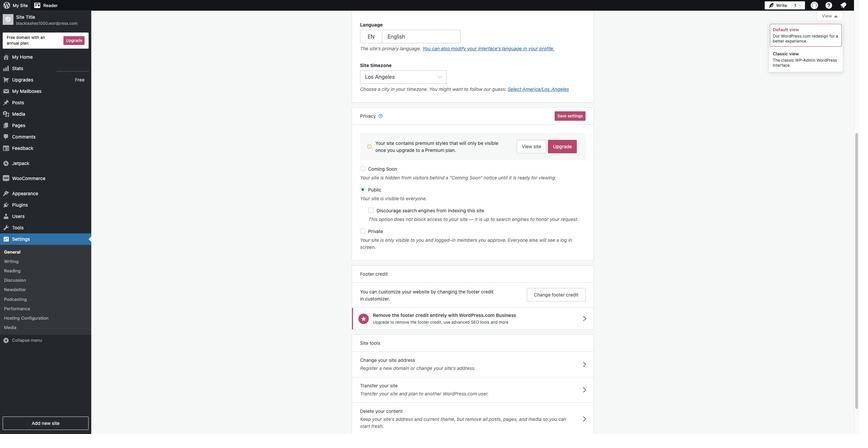 Task type: describe. For each thing, give the bounding box(es) containing it.
current
[[424, 417, 440, 422]]

remove inside remove the footer credit entirely with wordpress.com business upgrade to remove the footer credit, use advanced seo tools and more
[[396, 320, 410, 325]]

view button
[[817, 11, 844, 21]]

general link
[[0, 247, 91, 257]]

settings link
[[0, 234, 91, 245]]

view for default view
[[790, 27, 800, 32]]

language
[[360, 22, 383, 28]]

group containing en
[[360, 21, 586, 54]]

ready
[[518, 175, 530, 181]]

you inside 'your site contains premium styles that will only be visible once you upgrade to a premium plan.'
[[388, 148, 395, 153]]

can inside group
[[432, 46, 440, 51]]

my home link
[[0, 51, 91, 63]]

1 transfer from the top
[[360, 383, 378, 389]]

see
[[548, 238, 556, 243]]

in right log
[[569, 238, 573, 243]]

collapse menu link
[[0, 335, 91, 346]]

interface.
[[773, 63, 791, 68]]

language
[[502, 46, 522, 51]]

newsletter
[[4, 287, 26, 293]]

site for site tools
[[360, 340, 369, 346]]

credit,
[[430, 320, 443, 325]]

coming
[[368, 166, 385, 172]]

add new site link
[[3, 417, 89, 430]]

stats link
[[0, 63, 91, 74]]

site for site timezone
[[360, 62, 369, 68]]

or
[[411, 366, 415, 371]]

view site link
[[517, 140, 547, 154]]

your for your site is hidden from visitors behind a "coming soon" notice until it is ready for viewing.
[[360, 175, 370, 181]]

my site
[[13, 3, 28, 8]]

admin
[[804, 58, 816, 63]]

footer inside change footer credit link
[[552, 292, 565, 298]]

tools inside remove the footer credit entirely with wordpress.com business upgrade to remove the footer credit, use advanced seo tools and more
[[480, 320, 490, 325]]

is for your site is hidden from visitors behind a "coming soon" notice until it is ready for viewing.
[[381, 175, 384, 181]]

seo
[[471, 320, 479, 325]]

you left approve.
[[479, 238, 487, 243]]

img image for jetpack
[[3, 160, 9, 167]]

you can also modify your interface's language in your profile. link
[[423, 46, 555, 51]]

hosting
[[4, 316, 20, 321]]

manage your notifications image
[[840, 1, 848, 9]]

visible inside your site is only visible to you and logged-in members you approve. everyone else will see a log in screen.
[[396, 238, 409, 243]]

so
[[543, 417, 548, 422]]

1 vertical spatial visible
[[385, 196, 399, 202]]

img image for woocommerce
[[3, 175, 9, 182]]

is for your site is only visible to you and logged-in members you approve. everyone else will see a log in screen.
[[381, 238, 384, 243]]

more
[[499, 320, 509, 325]]

america/los_angeles
[[523, 86, 569, 92]]

upgrade
[[397, 148, 415, 153]]

upgrade link
[[548, 140, 577, 154]]

and left current at the bottom of page
[[415, 417, 423, 422]]

collapse menu
[[12, 338, 42, 343]]

2 vertical spatial the
[[411, 320, 417, 325]]

remove inside delete your content keep your site's address and current theme, but remove all posts, pages, and media so you can start fresh.
[[466, 417, 482, 422]]

view for view site
[[522, 144, 533, 150]]

the inside classic view the classic wp-admin wordpress interface.
[[773, 58, 781, 63]]

another
[[425, 391, 442, 397]]

start
[[360, 424, 370, 429]]

hosting configuration link
[[0, 314, 91, 323]]

and left the media
[[519, 417, 528, 422]]

plugins link
[[0, 199, 91, 211]]

it inside discourage search engines from indexing this site this option does not block access to your site — it is up to search engines to honor your request.
[[475, 217, 478, 222]]

classic
[[782, 58, 795, 63]]

private
[[368, 229, 383, 235]]

title
[[26, 14, 35, 20]]

keep
[[360, 417, 371, 422]]

your for your site is visible to everyone.
[[360, 196, 370, 202]]

upgrade inside remove the footer credit entirely with wordpress.com business upgrade to remove the footer credit, use advanced seo tools and more
[[373, 320, 389, 325]]

the inside you can customize your website by changing the footer credit in customizer.
[[459, 289, 466, 295]]

my for my mailboxes
[[12, 88, 19, 94]]

but
[[457, 417, 464, 422]]

wordpress.com inside transfer your site transfer your site and plan to another wordpress.com user.
[[443, 391, 477, 397]]

a inside your site is only visible to you and logged-in members you approve. everyone else will see a log in screen.
[[557, 238, 559, 243]]

discourage search engines from indexing this site this option does not block access to your site — it is up to search engines to honor your request.
[[369, 208, 579, 222]]

view for view
[[823, 13, 832, 18]]

notice
[[484, 175, 497, 181]]

save settings
[[558, 114, 583, 119]]

view for classic view
[[790, 51, 799, 56]]

0 vertical spatial media
[[12, 111, 25, 117]]

1 vertical spatial you
[[430, 86, 438, 92]]

select
[[508, 86, 522, 92]]

all
[[483, 417, 488, 422]]

1 vertical spatial media
[[4, 325, 16, 330]]

feedback
[[12, 145, 33, 151]]

hidden
[[385, 175, 400, 181]]

woocommerce link
[[0, 173, 91, 184]]

0 vertical spatial the
[[360, 46, 369, 51]]

follow
[[470, 86, 483, 92]]

redesign
[[812, 34, 829, 39]]

remove the footer credit entirely with wordpress.com business upgrade to remove the footer credit, use advanced seo tools and more
[[373, 313, 517, 325]]

group containing site timezone
[[360, 62, 586, 94]]

upgrades
[[12, 77, 33, 82]]

with inside free domain with an annual plan
[[31, 35, 39, 40]]

visible inside 'your site contains premium styles that will only be visible once you upgrade to a premium plan.'
[[485, 140, 499, 146]]

posts link
[[0, 97, 91, 108]]

approve.
[[488, 238, 507, 243]]

address inside change your site address register a new domain or change your site's address.
[[398, 358, 415, 363]]

0 horizontal spatial from
[[402, 175, 412, 181]]

your site is only visible to you and logged-in members you approve. everyone else will see a log in screen.
[[360, 238, 573, 250]]

my for my site
[[13, 3, 19, 8]]

to left everyone.
[[400, 196, 405, 202]]

tools
[[12, 225, 24, 231]]

save settings button
[[555, 112, 586, 121]]

will inside 'your site contains premium styles that will only be visible once you upgrade to a premium plan.'
[[460, 140, 467, 146]]

appearance
[[12, 191, 38, 196]]

register
[[360, 366, 378, 371]]

everyone.
[[406, 196, 427, 202]]

wordpress
[[817, 58, 838, 63]]

experience.
[[786, 39, 808, 44]]

highest hourly views 0 image
[[57, 67, 89, 71]]

site inside your site is only visible to you and logged-in members you approve. everyone else will see a log in screen.
[[372, 238, 379, 243]]

posts,
[[489, 417, 502, 422]]

reader link
[[31, 0, 60, 11]]

can inside delete your content keep your site's address and current theme, but remove all posts, pages, and media so you can start fresh.
[[559, 417, 567, 422]]

my mailboxes link
[[0, 85, 91, 97]]

our
[[484, 86, 491, 92]]

pages,
[[504, 417, 518, 422]]

newsletter link
[[0, 285, 91, 295]]

footer
[[360, 271, 374, 277]]

is left ready at the top right
[[513, 175, 517, 181]]

woocommerce
[[12, 175, 45, 181]]

members
[[457, 238, 478, 243]]

is for your site is visible to everyone.
[[381, 196, 384, 202]]

premium
[[415, 140, 434, 146]]

1 vertical spatial engines
[[512, 217, 529, 222]]

theme,
[[441, 417, 456, 422]]

writing link
[[0, 257, 91, 266]]

open image
[[835, 15, 838, 17]]

this
[[369, 217, 378, 222]]

customize
[[379, 289, 401, 295]]

wp-
[[796, 58, 804, 63]]

interface's
[[478, 46, 501, 51]]

1 vertical spatial the
[[392, 313, 400, 318]]

plan
[[409, 391, 418, 397]]

1 vertical spatial for
[[532, 175, 538, 181]]

0 horizontal spatial search
[[403, 208, 417, 214]]

my home
[[12, 54, 33, 60]]

styles
[[436, 140, 448, 146]]

plan.
[[446, 148, 456, 153]]

you inside delete your content keep your site's address and current theme, but remove all posts, pages, and media so you can start fresh.
[[550, 417, 558, 422]]

in right the language
[[524, 46, 527, 51]]



Task type: locate. For each thing, give the bounding box(es) containing it.
use
[[444, 320, 451, 325]]

podcasting
[[4, 297, 27, 302]]

site inside change your site address register a new domain or change your site's address.
[[389, 358, 397, 363]]

1 horizontal spatial search
[[497, 217, 511, 222]]

2 vertical spatial you
[[360, 289, 368, 295]]

with inside remove the footer credit entirely with wordpress.com business upgrade to remove the footer credit, use advanced seo tools and more
[[448, 313, 458, 318]]

0 vertical spatial my
[[13, 3, 19, 8]]

0 vertical spatial the
[[459, 289, 466, 295]]

en
[[368, 34, 375, 40]]

site's down content
[[383, 417, 395, 422]]

2 img image from the top
[[3, 175, 9, 182]]

0 vertical spatial view
[[790, 27, 800, 32]]

is down coming soon
[[381, 175, 384, 181]]

transfer your site transfer your site and plan to another wordpress.com user.
[[360, 383, 489, 397]]

only
[[468, 140, 477, 146], [385, 238, 394, 243]]

to inside remove the footer credit entirely with wordpress.com business upgrade to remove the footer credit, use advanced seo tools and more
[[391, 320, 394, 325]]

feedback link
[[0, 143, 91, 154]]

reading
[[4, 268, 21, 274]]

can inside you can customize your website by changing the footer credit in customizer.
[[370, 289, 377, 295]]

your
[[467, 46, 477, 51], [529, 46, 538, 51], [396, 86, 406, 92], [449, 217, 459, 222], [550, 217, 560, 222], [402, 289, 412, 295], [378, 358, 388, 363], [434, 366, 444, 371], [379, 383, 389, 389], [379, 391, 389, 397], [376, 409, 385, 414], [373, 417, 382, 422]]

1 horizontal spatial the
[[411, 320, 417, 325]]

to right "plan" on the bottom left of page
[[419, 391, 424, 397]]

wordpress.com up seo
[[459, 313, 495, 318]]

1 vertical spatial free
[[75, 77, 85, 82]]

site left timezone at the left of page
[[360, 62, 369, 68]]

to inside your site is only visible to you and logged-in members you approve. everyone else will see a log in screen.
[[411, 238, 415, 243]]

only inside 'your site contains premium styles that will only be visible once you upgrade to a premium plan.'
[[468, 140, 477, 146]]

is down private at the bottom of the page
[[381, 238, 384, 243]]

can
[[432, 46, 440, 51], [370, 289, 377, 295], [559, 417, 567, 422]]

2 horizontal spatial site's
[[445, 366, 456, 371]]

with up use
[[448, 313, 458, 318]]

img image
[[3, 160, 9, 167], [3, 175, 9, 182]]

1 horizontal spatial change
[[534, 292, 551, 298]]

1 vertical spatial media link
[[0, 323, 91, 333]]

search up the not
[[403, 208, 417, 214]]

to
[[464, 86, 469, 92], [416, 148, 420, 153], [400, 196, 405, 202], [444, 217, 448, 222], [491, 217, 495, 222], [531, 217, 535, 222], [411, 238, 415, 243], [391, 320, 394, 325], [419, 391, 424, 397]]

for inside default view our wordpress.com redesign for a better experience.
[[830, 34, 835, 39]]

upgrade inside button
[[66, 38, 82, 43]]

img image inside jetpack link
[[3, 160, 9, 167]]

your up screen.
[[360, 238, 370, 243]]

0 vertical spatial with
[[31, 35, 39, 40]]

users link
[[0, 211, 91, 222]]

wordpress.com
[[781, 34, 811, 39], [459, 313, 495, 318], [443, 391, 477, 397]]

default
[[773, 27, 789, 32]]

from
[[402, 175, 412, 181], [437, 208, 447, 214]]

0 vertical spatial img image
[[3, 160, 9, 167]]

and left logged- in the bottom of the page
[[426, 238, 434, 243]]

0 vertical spatial it
[[509, 175, 512, 181]]

can left also
[[432, 46, 440, 51]]

select america/los_angeles button
[[508, 86, 569, 93]]

your inside your site is only visible to you and logged-in members you approve. everyone else will see a log in screen.
[[360, 238, 370, 243]]

public
[[368, 187, 382, 193]]

my left reader link
[[13, 3, 19, 8]]

remove
[[396, 320, 410, 325], [466, 417, 482, 422]]

address inside delete your content keep your site's address and current theme, but remove all posts, pages, and media so you can start fresh.
[[396, 417, 413, 422]]

view inside button
[[823, 13, 832, 18]]

view inside classic view the classic wp-admin wordpress interface.
[[790, 51, 799, 56]]

none checkbox inside group
[[369, 208, 374, 213]]

2 transfer from the top
[[360, 391, 378, 397]]

configuration
[[21, 316, 49, 321]]

with left an
[[31, 35, 39, 40]]

request.
[[561, 217, 579, 222]]

save
[[558, 114, 567, 119]]

site inside 'your site contains premium styles that will only be visible once you upgrade to a premium plan.'
[[387, 140, 395, 146]]

remove
[[373, 313, 391, 318]]

you right so
[[550, 417, 558, 422]]

view inside group
[[522, 144, 533, 150]]

you up the 'in customizer.'
[[360, 289, 368, 295]]

to down the not
[[411, 238, 415, 243]]

write link
[[765, 0, 792, 11]]

0 horizontal spatial view
[[522, 144, 533, 150]]

tools right seo
[[480, 320, 490, 325]]

help image
[[825, 1, 833, 9]]

reader
[[43, 3, 58, 8]]

domain inside free domain with an annual plan
[[16, 35, 30, 40]]

1 vertical spatial transfer
[[360, 391, 378, 397]]

you can customize your website by changing the footer credit in customizer.
[[360, 289, 494, 302]]

from right hidden
[[402, 175, 412, 181]]

0 vertical spatial view
[[823, 13, 832, 18]]

to right want
[[464, 86, 469, 92]]

pages link
[[0, 120, 91, 131]]

default view our wordpress.com redesign for a better experience.
[[773, 27, 839, 44]]

to down premium
[[416, 148, 420, 153]]

1 vertical spatial site's
[[445, 366, 456, 371]]

in right city
[[391, 86, 395, 92]]

view
[[823, 13, 832, 18], [522, 144, 533, 150]]

0 vertical spatial wordpress.com
[[781, 34, 811, 39]]

0 vertical spatial from
[[402, 175, 412, 181]]

0 horizontal spatial for
[[532, 175, 538, 181]]

1 horizontal spatial domain
[[394, 366, 410, 371]]

change for change your site address register a new domain or change your site's address.
[[360, 358, 377, 363]]

address.
[[457, 366, 476, 371]]

the down en at the top of page
[[360, 46, 369, 51]]

my for my home
[[12, 54, 19, 60]]

classic view the classic wp-admin wordpress interface.
[[773, 51, 838, 68]]

transfer down "register"
[[360, 383, 378, 389]]

the
[[459, 289, 466, 295], [392, 313, 400, 318], [411, 320, 417, 325]]

it right —
[[475, 217, 478, 222]]

your down coming
[[360, 175, 370, 181]]

group containing your site contains premium styles that will only be visible once you upgrade to a premium plan.
[[360, 133, 586, 253]]

visible down the does
[[396, 238, 409, 243]]

0 horizontal spatial remove
[[396, 320, 410, 325]]

credit inside remove the footer credit entirely with wordpress.com business upgrade to remove the footer credit, use advanced seo tools and more
[[416, 313, 429, 318]]

1 img image from the top
[[3, 160, 9, 167]]

appearance link
[[0, 188, 91, 199]]

1 horizontal spatial engines
[[512, 217, 529, 222]]

is inside your site is only visible to you and logged-in members you approve. everyone else will see a log in screen.
[[381, 238, 384, 243]]

2 horizontal spatial the
[[459, 289, 466, 295]]

0 horizontal spatial new
[[42, 421, 51, 426]]

indexing
[[448, 208, 466, 214]]

the right remove
[[392, 313, 400, 318]]

1 horizontal spatial from
[[437, 208, 447, 214]]

tools up "register"
[[370, 340, 381, 346]]

footer
[[467, 289, 480, 295], [552, 292, 565, 298], [401, 313, 415, 318], [418, 320, 429, 325]]

2 vertical spatial my
[[12, 88, 19, 94]]

to inside transfer your site transfer your site and plan to another wordpress.com user.
[[419, 391, 424, 397]]

1 vertical spatial change
[[360, 358, 377, 363]]

free up annual plan
[[7, 35, 15, 40]]

search right up
[[497, 217, 511, 222]]

is left up
[[479, 217, 483, 222]]

settings
[[12, 236, 30, 242]]

1 horizontal spatial it
[[509, 175, 512, 181]]

a down premium
[[422, 148, 424, 153]]

0 vertical spatial will
[[460, 140, 467, 146]]

0 vertical spatial you
[[423, 46, 431, 51]]

new inside change your site address register a new domain or change your site's address.
[[383, 366, 392, 371]]

0 vertical spatial remove
[[396, 320, 410, 325]]

remove down the customize
[[396, 320, 410, 325]]

0 vertical spatial free
[[7, 35, 15, 40]]

media down 'hosting'
[[4, 325, 16, 330]]

0 horizontal spatial site's
[[370, 46, 381, 51]]

media link up the collapse menu "link"
[[0, 323, 91, 333]]

0 vertical spatial engines
[[418, 208, 435, 214]]

blacklashes1000.wordpress.com
[[16, 21, 78, 26]]

once
[[376, 148, 386, 153]]

jetpack
[[12, 160, 29, 166]]

better
[[773, 39, 785, 44]]

view inside default view our wordpress.com redesign for a better experience.
[[790, 27, 800, 32]]

footer inside you can customize your website by changing the footer credit in customizer.
[[467, 289, 480, 295]]

wordpress.com left user.
[[443, 391, 477, 397]]

1 horizontal spatial upgrade
[[373, 320, 389, 325]]

1 vertical spatial will
[[540, 238, 547, 243]]

0 horizontal spatial will
[[460, 140, 467, 146]]

1 horizontal spatial free
[[75, 77, 85, 82]]

0 horizontal spatial change
[[360, 358, 377, 363]]

upgrade down save
[[553, 144, 572, 150]]

user.
[[479, 391, 489, 397]]

credit inside you can customize your website by changing the footer credit in customizer.
[[481, 289, 494, 295]]

your for your site contains premium styles that will only be visible once you upgrade to a premium plan.
[[376, 140, 385, 146]]

is inside discourage search engines from indexing this site this option does not block access to your site — it is up to search engines to honor your request.
[[479, 217, 483, 222]]

a left log
[[557, 238, 559, 243]]

img image left woocommerce
[[3, 175, 9, 182]]

0 vertical spatial upgrade
[[66, 38, 82, 43]]

screen.
[[360, 245, 376, 250]]

only down option
[[385, 238, 394, 243]]

2 vertical spatial site's
[[383, 417, 395, 422]]

1 horizontal spatial tools
[[480, 320, 490, 325]]

you left might
[[430, 86, 438, 92]]

business
[[496, 313, 517, 318]]

from inside discourage search engines from indexing this site this option does not block access to your site — it is up to search engines to honor your request.
[[437, 208, 447, 214]]

the left credit,
[[411, 320, 417, 325]]

transfer
[[360, 383, 378, 389], [360, 391, 378, 397]]

change inside change your site address register a new domain or change your site's address.
[[360, 358, 377, 363]]

you right the once
[[388, 148, 395, 153]]

0 vertical spatial search
[[403, 208, 417, 214]]

site inside site title blacklashes1000.wordpress.com
[[16, 14, 24, 20]]

to right access
[[444, 217, 448, 222]]

1 vertical spatial remove
[[466, 417, 482, 422]]

coming soon
[[368, 166, 397, 172]]

in customizer.
[[360, 296, 390, 302]]

my profile image
[[811, 2, 819, 9]]

2 vertical spatial can
[[559, 417, 567, 422]]

writing
[[4, 259, 19, 264]]

your for your site is only visible to you and logged-in members you approve. everyone else will see a log in screen.
[[360, 238, 370, 243]]

0 horizontal spatial domain
[[16, 35, 30, 40]]

change footer credit link
[[527, 289, 586, 302]]

0 horizontal spatial only
[[385, 238, 394, 243]]

site's inside group
[[370, 46, 381, 51]]

0 vertical spatial visible
[[485, 140, 499, 146]]

choose a city in your timezone. you might want to follow our guess: select america/los_angeles
[[360, 86, 569, 92]]

1 media link from the top
[[0, 108, 91, 120]]

and inside your site is only visible to you and logged-in members you approve. everyone else will see a log in screen.
[[426, 238, 434, 243]]

my up posts
[[12, 88, 19, 94]]

1 horizontal spatial the
[[773, 58, 781, 63]]

view left open image
[[823, 13, 832, 18]]

comments link
[[0, 131, 91, 143]]

only inside your site is only visible to you and logged-in members you approve. everyone else will see a log in screen.
[[385, 238, 394, 243]]

2 vertical spatial upgrade
[[373, 320, 389, 325]]

upgrade inside group
[[553, 144, 572, 150]]

0 horizontal spatial with
[[31, 35, 39, 40]]

free inside free domain with an annual plan
[[7, 35, 15, 40]]

a inside change your site address register a new domain or change your site's address.
[[380, 366, 382, 371]]

0 vertical spatial for
[[830, 34, 835, 39]]

site timezone
[[360, 62, 392, 68]]

free for free domain with an annual plan
[[7, 35, 15, 40]]

will right that on the top of the page
[[460, 140, 467, 146]]

collapse
[[12, 338, 30, 343]]

engines up block
[[418, 208, 435, 214]]

1 vertical spatial tools
[[370, 340, 381, 346]]

img image inside woocommerce link
[[3, 175, 9, 182]]

wordpress.com inside remove the footer credit entirely with wordpress.com business upgrade to remove the footer credit, use advanced seo tools and more
[[459, 313, 495, 318]]

0 horizontal spatial can
[[370, 289, 377, 295]]

site's
[[370, 46, 381, 51], [445, 366, 456, 371], [383, 417, 395, 422]]

2 horizontal spatial can
[[559, 417, 567, 422]]

0 vertical spatial tools
[[480, 320, 490, 325]]

and
[[426, 238, 434, 243], [491, 320, 498, 325], [399, 391, 408, 397], [415, 417, 423, 422], [519, 417, 528, 422]]

1 horizontal spatial only
[[468, 140, 477, 146]]

guess:
[[493, 86, 507, 92]]

0 vertical spatial address
[[398, 358, 415, 363]]

site for site title blacklashes1000.wordpress.com
[[16, 14, 24, 20]]

1 vertical spatial domain
[[394, 366, 410, 371]]

a inside 'your site contains premium styles that will only be visible once you upgrade to a premium plan.'
[[422, 148, 424, 153]]

0 vertical spatial domain
[[16, 35, 30, 40]]

and inside remove the footer credit entirely with wordpress.com business upgrade to remove the footer credit, use advanced seo tools and more
[[491, 320, 498, 325]]

site inside "link"
[[52, 421, 60, 426]]

to inside 'your site contains premium styles that will only be visible once you upgrade to a premium plan.'
[[416, 148, 420, 153]]

domain inside change your site address register a new domain or change your site's address.
[[394, 366, 410, 371]]

0 vertical spatial only
[[468, 140, 477, 146]]

in
[[524, 46, 527, 51], [391, 86, 395, 92], [452, 238, 456, 243], [569, 238, 573, 243]]

1 horizontal spatial new
[[383, 366, 392, 371]]

site's left address.
[[445, 366, 456, 371]]

site
[[387, 140, 395, 146], [534, 144, 542, 150], [372, 175, 379, 181], [372, 196, 379, 202], [477, 208, 485, 214], [460, 217, 468, 222], [372, 238, 379, 243], [389, 358, 397, 363], [390, 383, 398, 389], [390, 391, 398, 397], [52, 421, 60, 426]]

the right 'changing'
[[459, 289, 466, 295]]

1 horizontal spatial remove
[[466, 417, 482, 422]]

1 vertical spatial from
[[437, 208, 447, 214]]

1 horizontal spatial can
[[432, 46, 440, 51]]

0 horizontal spatial the
[[392, 313, 400, 318]]

reading link
[[0, 266, 91, 276]]

be
[[478, 140, 484, 146]]

site inside group
[[360, 62, 369, 68]]

else
[[530, 238, 538, 243]]

1 vertical spatial img image
[[3, 175, 9, 182]]

choose
[[360, 86, 377, 92]]

1 vertical spatial view
[[790, 51, 799, 56]]

will left see
[[540, 238, 547, 243]]

engines
[[418, 208, 435, 214], [512, 217, 529, 222]]

new inside "link"
[[42, 421, 51, 426]]

your up the once
[[376, 140, 385, 146]]

1 vertical spatial wordpress.com
[[459, 313, 495, 318]]

and left "plan" on the bottom left of page
[[399, 391, 408, 397]]

to left honor
[[531, 217, 535, 222]]

a right redesign
[[836, 34, 839, 39]]

add new site
[[32, 421, 60, 426]]

change your site address register a new domain or change your site's address.
[[360, 358, 476, 371]]

None checkbox
[[369, 208, 374, 213]]

1 horizontal spatial view
[[823, 13, 832, 18]]

plugins
[[12, 202, 28, 208]]

2 vertical spatial wordpress.com
[[443, 391, 477, 397]]

to right up
[[491, 217, 495, 222]]

site's inside change your site address register a new domain or change your site's address.
[[445, 366, 456, 371]]

img image left jetpack
[[3, 160, 9, 167]]

the down classic
[[773, 58, 781, 63]]

0 horizontal spatial it
[[475, 217, 478, 222]]

view up the experience.
[[790, 27, 800, 32]]

my left home
[[12, 54, 19, 60]]

the
[[360, 46, 369, 51], [773, 58, 781, 63]]

new right add
[[42, 421, 51, 426]]

0 horizontal spatial upgrade
[[66, 38, 82, 43]]

upgrade for "upgrade" button
[[66, 38, 82, 43]]

can up the 'in customizer.'
[[370, 289, 377, 295]]

site left title
[[16, 14, 24, 20]]

remove left all
[[466, 417, 482, 422]]

will inside your site is only visible to you and logged-in members you approve. everyone else will see a log in screen.
[[540, 238, 547, 243]]

wordpress.com inside default view our wordpress.com redesign for a better experience.
[[781, 34, 811, 39]]

you right language.
[[423, 46, 431, 51]]

your down public
[[360, 196, 370, 202]]

not
[[406, 217, 413, 222]]

your site is visible to everyone.
[[360, 196, 427, 202]]

you down block
[[416, 238, 424, 243]]

free down highest hourly views 0 image
[[75, 77, 85, 82]]

tools
[[480, 320, 490, 325], [370, 340, 381, 346]]

1 vertical spatial new
[[42, 421, 51, 426]]

only left be
[[468, 140, 477, 146]]

change for change footer credit
[[534, 292, 551, 298]]

soon
[[386, 166, 397, 172]]

delete your content keep your site's address and current theme, but remove all posts, pages, and media so you can start fresh.
[[360, 409, 567, 429]]

1 horizontal spatial for
[[830, 34, 835, 39]]

address up or
[[398, 358, 415, 363]]

your site is hidden from visitors behind a "coming soon" notice until it is ready for viewing.
[[360, 175, 557, 181]]

0 horizontal spatial tools
[[370, 340, 381, 346]]

site tools
[[360, 340, 381, 346]]

site up title
[[20, 3, 28, 8]]

1 horizontal spatial with
[[448, 313, 458, 318]]

a right "register"
[[380, 366, 382, 371]]

your inside 'your site contains premium styles that will only be visible once you upgrade to a premium plan.'
[[376, 140, 385, 146]]

comments
[[12, 134, 36, 140]]

media up pages
[[12, 111, 25, 117]]

None radio
[[360, 166, 366, 172], [360, 187, 366, 193], [360, 229, 366, 234], [360, 166, 366, 172], [360, 187, 366, 193], [360, 229, 366, 234]]

a right behind
[[446, 175, 449, 181]]

site's inside delete your content keep your site's address and current theme, but remove all posts, pages, and media so you can start fresh.
[[383, 417, 395, 422]]

1 horizontal spatial site's
[[383, 417, 395, 422]]

hosting configuration
[[4, 316, 49, 321]]

can right so
[[559, 417, 567, 422]]

honor
[[536, 217, 549, 222]]

for
[[830, 34, 835, 39], [532, 175, 538, 181]]

is down public
[[381, 196, 384, 202]]

media link up comments link
[[0, 108, 91, 120]]

wordpress.com down default
[[781, 34, 811, 39]]

1 vertical spatial the
[[773, 58, 781, 63]]

upgrade up highest hourly views 0 image
[[66, 38, 82, 43]]

in left members on the right of page
[[452, 238, 456, 243]]

for right redesign
[[830, 34, 835, 39]]

for right ready at the top right
[[532, 175, 538, 181]]

upgrade for upgrade link
[[553, 144, 572, 150]]

0 vertical spatial change
[[534, 292, 551, 298]]

english
[[388, 34, 405, 40]]

1 horizontal spatial will
[[540, 238, 547, 243]]

visible right be
[[485, 140, 499, 146]]

and inside transfer your site transfer your site and plan to another wordpress.com user.
[[399, 391, 408, 397]]

your inside you can customize your website by changing the footer credit in customizer.
[[402, 289, 412, 295]]

1 vertical spatial only
[[385, 238, 394, 243]]

group
[[352, 0, 594, 13], [360, 21, 586, 54], [360, 62, 586, 94], [360, 133, 586, 253]]

premium
[[425, 148, 445, 153]]

site's down en at the top of page
[[370, 46, 381, 51]]

view up "wp-"
[[790, 51, 799, 56]]

address down content
[[396, 417, 413, 422]]

you inside you can customize your website by changing the footer credit in customizer.
[[360, 289, 368, 295]]

podcasting link
[[0, 295, 91, 304]]

city
[[382, 86, 390, 92]]

0 horizontal spatial engines
[[418, 208, 435, 214]]

discourage
[[377, 208, 401, 214]]

it right until
[[509, 175, 512, 181]]

transfer up delete
[[360, 391, 378, 397]]

1 vertical spatial it
[[475, 217, 478, 222]]

0 vertical spatial transfer
[[360, 383, 378, 389]]

site up "register"
[[360, 340, 369, 346]]

2 media link from the top
[[0, 323, 91, 333]]

0 vertical spatial site's
[[370, 46, 381, 51]]

0 horizontal spatial the
[[360, 46, 369, 51]]

engines up everyone
[[512, 217, 529, 222]]

0 horizontal spatial free
[[7, 35, 15, 40]]

free for free
[[75, 77, 85, 82]]

modify
[[451, 46, 466, 51]]

language.
[[400, 46, 421, 51]]

1 vertical spatial address
[[396, 417, 413, 422]]

a inside default view our wordpress.com redesign for a better experience.
[[836, 34, 839, 39]]

1 vertical spatial can
[[370, 289, 377, 295]]

a left city
[[378, 86, 381, 92]]

new right "register"
[[383, 366, 392, 371]]

to down remove
[[391, 320, 394, 325]]



Task type: vqa. For each thing, say whether or not it's contained in the screenshot.


